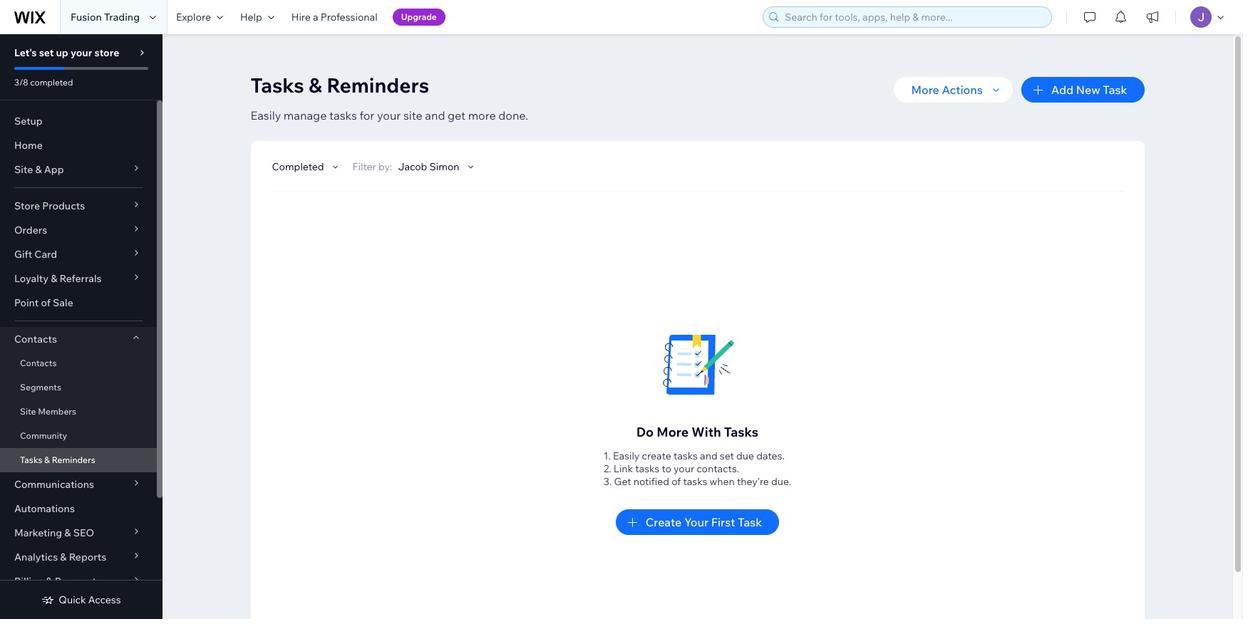 Task type: describe. For each thing, give the bounding box(es) containing it.
filter
[[352, 160, 376, 173]]

2.
[[604, 463, 611, 475]]

quick
[[59, 594, 86, 607]]

hire a professional link
[[283, 0, 386, 34]]

members
[[38, 406, 76, 417]]

3.
[[604, 475, 612, 488]]

orders
[[14, 224, 47, 237]]

completed
[[30, 77, 73, 88]]

analytics & reports button
[[0, 545, 157, 570]]

actions
[[942, 83, 983, 97]]

tasks left 'when'
[[683, 475, 707, 488]]

0 horizontal spatial easily
[[251, 108, 281, 123]]

1 vertical spatial tasks
[[724, 424, 758, 440]]

contacts link
[[0, 351, 157, 376]]

quick access
[[59, 594, 121, 607]]

app
[[44, 163, 64, 176]]

your inside '1. easily create tasks and set due dates. 2. link tasks to your contacts. 3. get notified of tasks when they're due.'
[[674, 463, 694, 475]]

when
[[710, 475, 735, 488]]

add new task button
[[1021, 77, 1144, 103]]

professional
[[321, 11, 378, 24]]

do more with tasks
[[636, 424, 758, 440]]

orders button
[[0, 218, 157, 242]]

0 vertical spatial task
[[1103, 83, 1127, 97]]

1 vertical spatial your
[[377, 108, 401, 123]]

communications
[[14, 478, 94, 491]]

create
[[646, 515, 682, 530]]

jacob
[[398, 160, 427, 173]]

sidebar element
[[0, 34, 163, 619]]

tasks left 'for'
[[329, 108, 357, 123]]

site & app button
[[0, 158, 157, 182]]

home link
[[0, 133, 157, 158]]

access
[[88, 594, 121, 607]]

communications button
[[0, 473, 157, 497]]

3/8
[[14, 77, 28, 88]]

set inside sidebar element
[[39, 46, 54, 59]]

store
[[94, 46, 119, 59]]

1. easily create tasks and set due dates. 2. link tasks to your contacts. 3. get notified of tasks when they're due.
[[604, 450, 791, 488]]

1 vertical spatial more
[[657, 424, 689, 440]]

analytics & reports
[[14, 551, 106, 564]]

reminders inside "link"
[[52, 455, 95, 465]]

card
[[34, 248, 57, 261]]

gift card
[[14, 248, 57, 261]]

automations
[[14, 503, 75, 515]]

of inside sidebar element
[[41, 297, 51, 309]]

segments
[[20, 382, 61, 393]]

gift card button
[[0, 242, 157, 267]]

a
[[313, 11, 318, 24]]

jacob simon button
[[398, 160, 477, 173]]

add new task
[[1051, 83, 1127, 97]]

easily manage tasks for your site and get more done.
[[251, 108, 528, 123]]

0 vertical spatial tasks
[[251, 73, 304, 98]]

with
[[692, 424, 721, 440]]

0 vertical spatial reminders
[[327, 73, 429, 98]]

due
[[736, 450, 754, 463]]

seo
[[73, 527, 94, 540]]

for
[[360, 108, 374, 123]]

automations link
[[0, 497, 157, 521]]

tasks inside "link"
[[20, 455, 42, 465]]

marketing
[[14, 527, 62, 540]]

trading
[[104, 11, 140, 24]]

billing & payments button
[[0, 570, 157, 594]]

manage
[[284, 108, 327, 123]]

create your first task button
[[616, 510, 779, 535]]

first
[[711, 515, 735, 530]]

segments link
[[0, 376, 157, 400]]

& for analytics & reports popup button
[[60, 551, 67, 564]]

let's
[[14, 46, 37, 59]]

more inside "button"
[[911, 83, 939, 97]]

create your first task
[[646, 515, 762, 530]]

site members link
[[0, 400, 157, 424]]

sale
[[53, 297, 73, 309]]

simon
[[429, 160, 459, 173]]

to
[[662, 463, 671, 475]]

marketing & seo
[[14, 527, 94, 540]]

store
[[14, 200, 40, 212]]

payments
[[55, 575, 101, 588]]

contacts button
[[0, 327, 157, 351]]

& for marketing & seo dropdown button
[[64, 527, 71, 540]]



Task type: locate. For each thing, give the bounding box(es) containing it.
new
[[1076, 83, 1100, 97]]

0 horizontal spatial set
[[39, 46, 54, 59]]

point
[[14, 297, 39, 309]]

task
[[1103, 83, 1127, 97], [738, 515, 762, 530]]

contacts down point of sale
[[14, 333, 57, 346]]

1 horizontal spatial tasks
[[251, 73, 304, 98]]

& for site & app dropdown button
[[35, 163, 42, 176]]

0 vertical spatial and
[[425, 108, 445, 123]]

hire
[[291, 11, 311, 24]]

1 vertical spatial and
[[700, 450, 718, 463]]

of left sale
[[41, 297, 51, 309]]

help button
[[232, 0, 283, 34]]

1 horizontal spatial and
[[700, 450, 718, 463]]

1.
[[604, 450, 611, 463]]

billing & payments
[[14, 575, 101, 588]]

2 vertical spatial your
[[674, 463, 694, 475]]

1 vertical spatial easily
[[613, 450, 640, 463]]

completed button
[[272, 160, 341, 173]]

reminders down community link
[[52, 455, 95, 465]]

1 horizontal spatial tasks & reminders
[[251, 73, 429, 98]]

reports
[[69, 551, 106, 564]]

tasks
[[251, 73, 304, 98], [724, 424, 758, 440], [20, 455, 42, 465]]

0 horizontal spatial task
[[738, 515, 762, 530]]

2 horizontal spatial tasks
[[724, 424, 758, 440]]

tasks up the due
[[724, 424, 758, 440]]

your inside sidebar element
[[71, 46, 92, 59]]

0 vertical spatial set
[[39, 46, 54, 59]]

they're
[[737, 475, 769, 488]]

marketing & seo button
[[0, 521, 157, 545]]

1 vertical spatial reminders
[[52, 455, 95, 465]]

loyalty & referrals
[[14, 272, 102, 285]]

easily right 1.
[[613, 450, 640, 463]]

tasks right to
[[674, 450, 698, 463]]

tasks & reminders up "communications" on the bottom left of the page
[[20, 455, 95, 465]]

easily inside '1. easily create tasks and set due dates. 2. link tasks to your contacts. 3. get notified of tasks when they're due.'
[[613, 450, 640, 463]]

point of sale link
[[0, 291, 157, 315]]

site
[[403, 108, 422, 123]]

do
[[636, 424, 654, 440]]

get
[[448, 108, 465, 123]]

tasks down 'community' on the left of page
[[20, 455, 42, 465]]

0 horizontal spatial your
[[71, 46, 92, 59]]

3/8 completed
[[14, 77, 73, 88]]

store products button
[[0, 194, 157, 218]]

filter by:
[[352, 160, 392, 173]]

contacts.
[[697, 463, 739, 475]]

1 horizontal spatial your
[[377, 108, 401, 123]]

& for tasks & reminders "link"
[[44, 455, 50, 465]]

& inside dropdown button
[[46, 575, 52, 588]]

reminders up 'for'
[[327, 73, 429, 98]]

upgrade button
[[392, 9, 445, 26]]

0 horizontal spatial tasks & reminders
[[20, 455, 95, 465]]

jacob simon
[[398, 160, 459, 173]]

0 vertical spatial more
[[911, 83, 939, 97]]

loyalty & referrals button
[[0, 267, 157, 291]]

your
[[684, 515, 709, 530]]

& inside dropdown button
[[64, 527, 71, 540]]

referrals
[[60, 272, 102, 285]]

1 vertical spatial set
[[720, 450, 734, 463]]

& down 'community' on the left of page
[[44, 455, 50, 465]]

2 horizontal spatial your
[[674, 463, 694, 475]]

task right new
[[1103, 83, 1127, 97]]

0 horizontal spatial and
[[425, 108, 445, 123]]

and
[[425, 108, 445, 123], [700, 450, 718, 463]]

of right to
[[672, 475, 681, 488]]

more left actions
[[911, 83, 939, 97]]

community
[[20, 431, 67, 441]]

contacts inside popup button
[[14, 333, 57, 346]]

1 horizontal spatial set
[[720, 450, 734, 463]]

& inside dropdown button
[[35, 163, 42, 176]]

0 vertical spatial of
[[41, 297, 51, 309]]

hire a professional
[[291, 11, 378, 24]]

& right billing
[[46, 575, 52, 588]]

0 vertical spatial easily
[[251, 108, 281, 123]]

and down with
[[700, 450, 718, 463]]

contacts
[[14, 333, 57, 346], [20, 358, 57, 369]]

set
[[39, 46, 54, 59], [720, 450, 734, 463]]

set inside '1. easily create tasks and set due dates. 2. link tasks to your contacts. 3. get notified of tasks when they're due.'
[[720, 450, 734, 463]]

0 vertical spatial tasks & reminders
[[251, 73, 429, 98]]

completed
[[272, 160, 324, 173]]

site for site & app
[[14, 163, 33, 176]]

contacts for contacts link
[[20, 358, 57, 369]]

task right first
[[738, 515, 762, 530]]

billing
[[14, 575, 44, 588]]

tasks & reminders inside "link"
[[20, 455, 95, 465]]

create
[[642, 450, 671, 463]]

0 horizontal spatial tasks
[[20, 455, 42, 465]]

tasks left to
[[635, 463, 659, 475]]

your right to
[[674, 463, 694, 475]]

more right do
[[657, 424, 689, 440]]

1 horizontal spatial more
[[911, 83, 939, 97]]

fusion
[[71, 11, 102, 24]]

1 horizontal spatial task
[[1103, 83, 1127, 97]]

reminders
[[327, 73, 429, 98], [52, 455, 95, 465]]

Search for tools, apps, help & more... field
[[780, 7, 1047, 27]]

more
[[468, 108, 496, 123]]

of inside '1. easily create tasks and set due dates. 2. link tasks to your contacts. 3. get notified of tasks when they're due.'
[[672, 475, 681, 488]]

0 horizontal spatial of
[[41, 297, 51, 309]]

your right the up
[[71, 46, 92, 59]]

& right loyalty
[[51, 272, 57, 285]]

1 vertical spatial of
[[672, 475, 681, 488]]

tasks & reminders up 'for'
[[251, 73, 429, 98]]

add
[[1051, 83, 1074, 97]]

site inside dropdown button
[[14, 163, 33, 176]]

by:
[[378, 160, 392, 173]]

fusion trading
[[71, 11, 140, 24]]

point of sale
[[14, 297, 73, 309]]

link
[[614, 463, 633, 475]]

community link
[[0, 424, 157, 448]]

&
[[309, 73, 322, 98], [35, 163, 42, 176], [51, 272, 57, 285], [44, 455, 50, 465], [64, 527, 71, 540], [60, 551, 67, 564], [46, 575, 52, 588]]

more
[[911, 83, 939, 97], [657, 424, 689, 440]]

help
[[240, 11, 262, 24]]

& for the loyalty & referrals popup button
[[51, 272, 57, 285]]

setup link
[[0, 109, 157, 133]]

of
[[41, 297, 51, 309], [672, 475, 681, 488]]

store products
[[14, 200, 85, 212]]

& left app on the left
[[35, 163, 42, 176]]

& for billing & payments dropdown button
[[46, 575, 52, 588]]

site & app
[[14, 163, 64, 176]]

your right 'for'
[[377, 108, 401, 123]]

1 horizontal spatial reminders
[[327, 73, 429, 98]]

1 horizontal spatial easily
[[613, 450, 640, 463]]

setup
[[14, 115, 43, 128]]

home
[[14, 139, 43, 152]]

site down home at the top
[[14, 163, 33, 176]]

contacts up segments
[[20, 358, 57, 369]]

tasks
[[329, 108, 357, 123], [674, 450, 698, 463], [635, 463, 659, 475], [683, 475, 707, 488]]

loyalty
[[14, 272, 48, 285]]

& inside popup button
[[60, 551, 67, 564]]

dates.
[[756, 450, 785, 463]]

0 horizontal spatial more
[[657, 424, 689, 440]]

upgrade
[[401, 11, 437, 22]]

1 horizontal spatial of
[[672, 475, 681, 488]]

0 vertical spatial site
[[14, 163, 33, 176]]

1 vertical spatial contacts
[[20, 358, 57, 369]]

2 vertical spatial tasks
[[20, 455, 42, 465]]

site members
[[20, 406, 76, 417]]

explore
[[176, 11, 211, 24]]

done.
[[498, 108, 528, 123]]

1 vertical spatial site
[[20, 406, 36, 417]]

tasks & reminders link
[[0, 448, 157, 473]]

& left reports
[[60, 551, 67, 564]]

due.
[[771, 475, 791, 488]]

notified
[[633, 475, 669, 488]]

set left the due
[[720, 450, 734, 463]]

1 vertical spatial tasks & reminders
[[20, 455, 95, 465]]

set left the up
[[39, 46, 54, 59]]

1 vertical spatial task
[[738, 515, 762, 530]]

& inside "link"
[[44, 455, 50, 465]]

contacts for contacts popup button
[[14, 333, 57, 346]]

get
[[614, 475, 631, 488]]

0 vertical spatial your
[[71, 46, 92, 59]]

0 horizontal spatial reminders
[[52, 455, 95, 465]]

let's set up your store
[[14, 46, 119, 59]]

analytics
[[14, 551, 58, 564]]

gift
[[14, 248, 32, 261]]

and inside '1. easily create tasks and set due dates. 2. link tasks to your contacts. 3. get notified of tasks when they're due.'
[[700, 450, 718, 463]]

and left get
[[425, 108, 445, 123]]

& left seo
[[64, 527, 71, 540]]

& inside popup button
[[51, 272, 57, 285]]

site for site members
[[20, 406, 36, 417]]

easily left manage
[[251, 108, 281, 123]]

& up manage
[[309, 73, 322, 98]]

tasks up manage
[[251, 73, 304, 98]]

0 vertical spatial contacts
[[14, 333, 57, 346]]

more actions
[[911, 83, 983, 97]]

site down segments
[[20, 406, 36, 417]]

products
[[42, 200, 85, 212]]



Task type: vqa. For each thing, say whether or not it's contained in the screenshot.
menu
no



